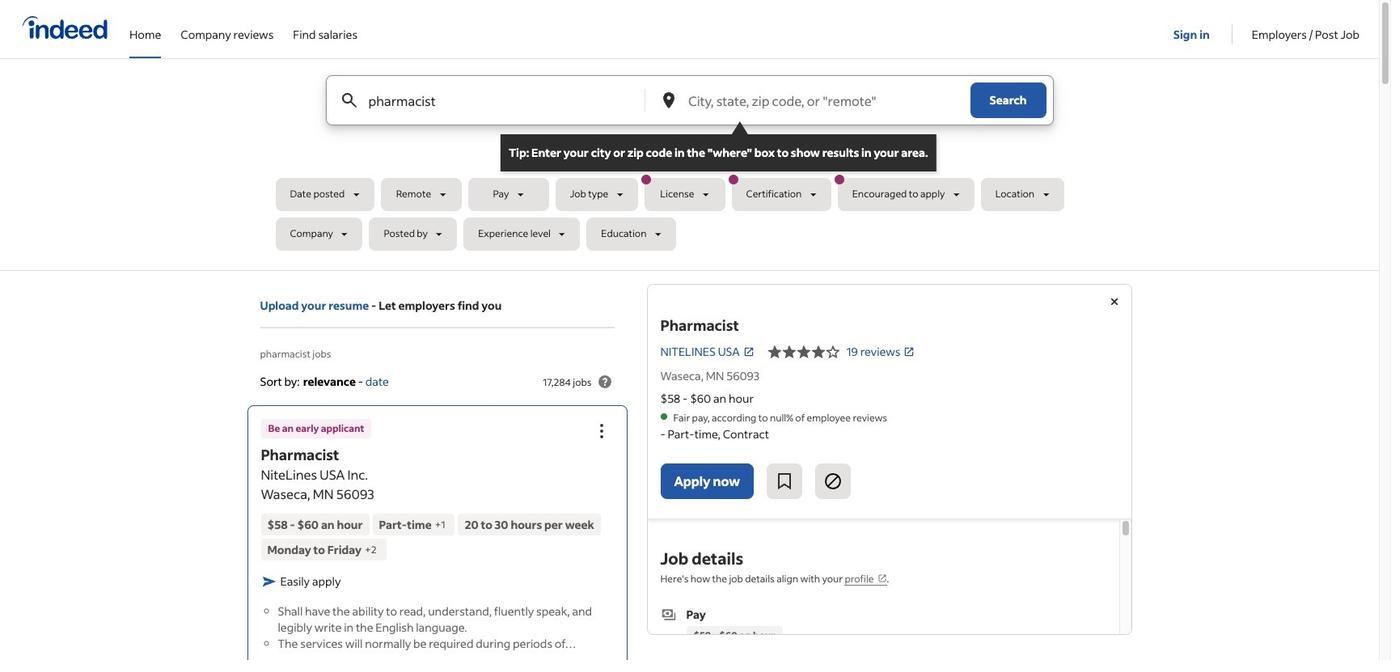 Task type: locate. For each thing, give the bounding box(es) containing it.
help icon image
[[595, 372, 615, 392]]

save this job image
[[775, 472, 795, 491]]

None search field
[[276, 75, 1104, 257]]

job preferences (opens in a new window) image
[[878, 574, 887, 583]]

search: Job title, keywords, or company text field
[[365, 76, 618, 125]]

job actions for pharmacist is collapsed image
[[592, 422, 611, 441]]

not interested image
[[824, 472, 843, 491]]

close job details image
[[1105, 292, 1124, 312]]

4 out of 5 stars image
[[768, 342, 841, 362]]



Task type: vqa. For each thing, say whether or not it's contained in the screenshot.
Manage job preferences anytime in your
no



Task type: describe. For each thing, give the bounding box(es) containing it.
Edit location text field
[[685, 76, 964, 125]]

4 out of 5 stars. link to 19 reviews company ratings (opens in a new tab) image
[[904, 346, 916, 357]]

nitelines usa (opens in a new tab) image
[[743, 346, 755, 357]]



